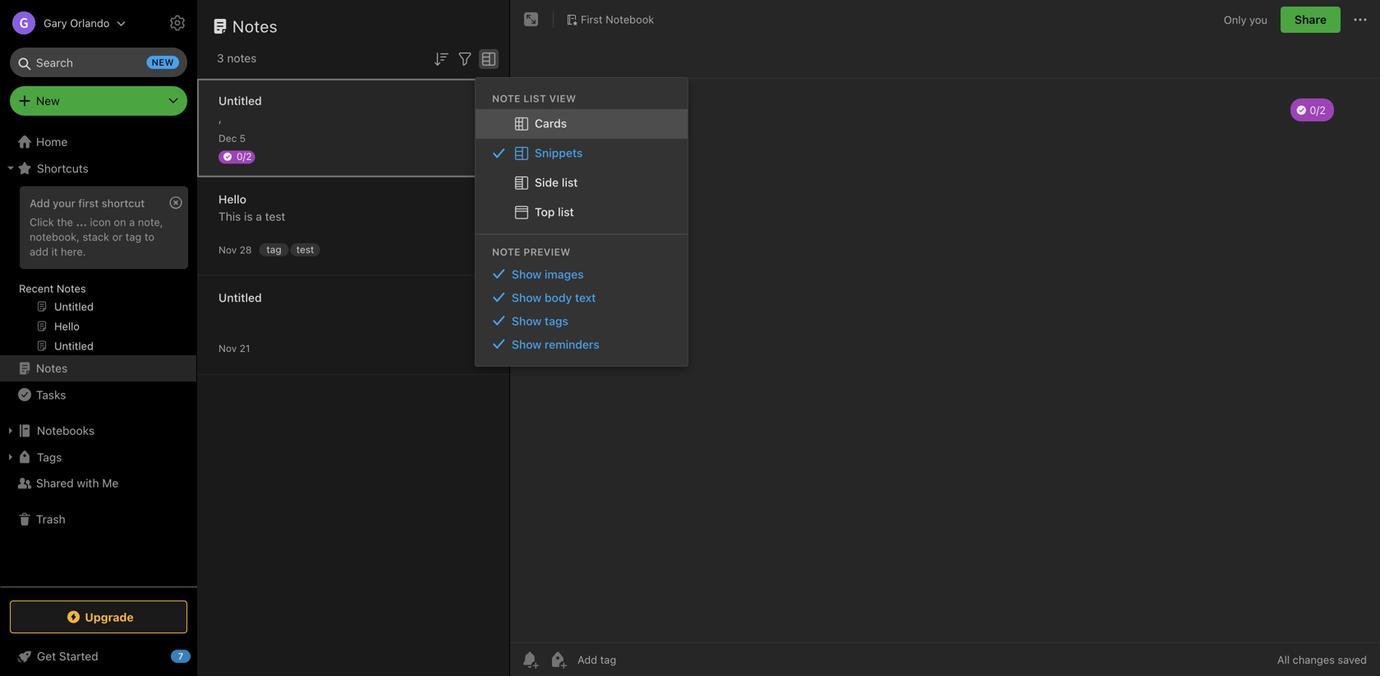 Task type: vqa. For each thing, say whether or not it's contained in the screenshot.
Go to notes LINK
no



Task type: locate. For each thing, give the bounding box(es) containing it.
click the ...
[[30, 216, 87, 228]]

Account field
[[0, 7, 126, 39]]

a
[[256, 210, 262, 223], [129, 216, 135, 228]]

share
[[1295, 13, 1327, 26]]

1 horizontal spatial a
[[256, 210, 262, 223]]

note,
[[138, 216, 163, 228]]

home link
[[0, 129, 197, 155]]

a right is
[[256, 210, 262, 223]]

0 vertical spatial note
[[492, 93, 521, 104]]

0 vertical spatial dropdown list menu
[[476, 109, 688, 227]]

it
[[51, 245, 58, 258]]

2 untitled from the top
[[219, 291, 262, 305]]

1 show from the top
[[512, 268, 542, 281]]

1 vertical spatial list
[[558, 205, 574, 219]]

gary
[[44, 17, 67, 29]]

cards menu item
[[476, 109, 688, 139]]

0 horizontal spatial a
[[129, 216, 135, 228]]

note
[[492, 93, 521, 104], [492, 246, 521, 258]]

list
[[524, 93, 546, 104]]

0/2
[[237, 151, 252, 162]]

show tags
[[512, 314, 568, 328]]

1 vertical spatial tag
[[266, 244, 282, 255]]

tag left to
[[125, 231, 142, 243]]

tag inside icon on a note, notebook, stack or tag to add it here.
[[125, 231, 142, 243]]

shared
[[36, 477, 74, 490]]

notebooks
[[37, 424, 95, 438]]

notes up tasks
[[36, 362, 68, 375]]

top
[[535, 205, 555, 219]]

list right top
[[558, 205, 574, 219]]

note for note list view
[[492, 93, 521, 104]]

0 horizontal spatial tag
[[125, 231, 142, 243]]

untitled for untitled
[[219, 291, 262, 305]]

3 show from the top
[[512, 314, 542, 328]]

show down show tags
[[512, 338, 542, 351]]

is
[[244, 210, 253, 223]]

show reminders link
[[476, 333, 688, 356]]

expand tags image
[[4, 451, 17, 464]]

dropdown list menu
[[476, 109, 688, 227], [476, 263, 688, 356]]

2 note from the top
[[492, 246, 521, 258]]

nov left 28
[[219, 244, 237, 256]]

show inside "link"
[[512, 314, 542, 328]]

body
[[545, 291, 572, 305]]

28
[[240, 244, 252, 256]]

2 nov from the top
[[219, 343, 237, 354]]

show up show tags
[[512, 291, 542, 305]]

dropdown list menu containing show images
[[476, 263, 688, 356]]

2 show from the top
[[512, 291, 542, 305]]

0 vertical spatial untitled
[[219, 94, 262, 108]]

only you
[[1224, 13, 1268, 26]]

1 nov from the top
[[219, 244, 237, 256]]

to
[[144, 231, 154, 243]]

0 horizontal spatial test
[[265, 210, 285, 223]]

View options field
[[475, 48, 499, 69]]

top list
[[535, 205, 574, 219]]

text
[[575, 291, 596, 305]]

hello this is a test
[[219, 193, 285, 223]]

note preview
[[492, 246, 571, 258]]

new search field
[[21, 48, 179, 77]]

changes
[[1293, 654, 1335, 667]]

images
[[545, 268, 584, 281]]

show tags link
[[476, 310, 688, 333]]

0 vertical spatial list
[[562, 176, 578, 189]]

More actions field
[[1351, 7, 1370, 33]]

0 vertical spatial notes
[[232, 16, 278, 36]]

note for note preview
[[492, 246, 521, 258]]

note left list
[[492, 93, 521, 104]]

dec 5
[[219, 133, 246, 144]]

untitled up ,
[[219, 94, 262, 108]]

add tag image
[[548, 651, 568, 670]]

nov
[[219, 244, 237, 256], [219, 343, 237, 354]]

notes right recent
[[57, 283, 86, 295]]

top list link
[[476, 198, 688, 227]]

untitled
[[219, 94, 262, 108], [219, 291, 262, 305]]

nov 21
[[219, 343, 250, 354]]

show body text link
[[476, 286, 688, 310]]

1 untitled from the top
[[219, 94, 262, 108]]

group
[[0, 182, 196, 362]]

tags button
[[0, 444, 196, 471]]

1 horizontal spatial test
[[296, 244, 314, 255]]

1 vertical spatial nov
[[219, 343, 237, 354]]

stack
[[83, 231, 109, 243]]

Add filters field
[[455, 48, 475, 69]]

shortcut
[[102, 197, 145, 209]]

1 vertical spatial test
[[296, 244, 314, 255]]

tag
[[125, 231, 142, 243], [266, 244, 282, 255]]

1 note from the top
[[492, 93, 521, 104]]

test right 28
[[296, 244, 314, 255]]

nov 28
[[219, 244, 252, 256]]

shortcuts
[[37, 162, 89, 175]]

0 vertical spatial tag
[[125, 231, 142, 243]]

show left tags
[[512, 314, 542, 328]]

snippets link
[[476, 139, 688, 168]]

dropdown list menu containing cards
[[476, 109, 688, 227]]

icon on a note, notebook, stack or tag to add it here.
[[30, 216, 163, 258]]

the
[[57, 216, 73, 228]]

0 vertical spatial test
[[265, 210, 285, 223]]

show
[[512, 268, 542, 281], [512, 291, 542, 305], [512, 314, 542, 328], [512, 338, 542, 351]]

orlando
[[70, 17, 110, 29]]

4 show from the top
[[512, 338, 542, 351]]

hello
[[219, 193, 246, 206]]

tree
[[0, 129, 197, 587]]

test right is
[[265, 210, 285, 223]]

1 dropdown list menu from the top
[[476, 109, 688, 227]]

notebook
[[606, 13, 654, 26]]

show for show images
[[512, 268, 542, 281]]

add filters image
[[455, 49, 475, 69]]

tasks
[[36, 388, 66, 402]]

untitled down the nov 28
[[219, 291, 262, 305]]

new button
[[10, 86, 187, 116]]

tag right 28
[[266, 244, 282, 255]]

shared with me
[[36, 477, 118, 490]]

add
[[30, 245, 48, 258]]

Search text field
[[21, 48, 176, 77]]

2 dropdown list menu from the top
[[476, 263, 688, 356]]

expand note image
[[522, 10, 541, 30]]

get started
[[37, 650, 98, 664]]

first notebook
[[581, 13, 654, 26]]

side
[[535, 176, 559, 189]]

list
[[562, 176, 578, 189], [558, 205, 574, 219]]

a right the on
[[129, 216, 135, 228]]

tags
[[37, 451, 62, 464]]

preview
[[524, 246, 571, 258]]

1 vertical spatial note
[[492, 246, 521, 258]]

1 vertical spatial untitled
[[219, 291, 262, 305]]

show body text
[[512, 291, 596, 305]]

1 vertical spatial dropdown list menu
[[476, 263, 688, 356]]

show down the note preview in the left of the page
[[512, 268, 542, 281]]

0 vertical spatial nov
[[219, 244, 237, 256]]

note left preview
[[492, 246, 521, 258]]

notes up notes
[[232, 16, 278, 36]]

tags
[[545, 314, 568, 328]]

nov left '21'
[[219, 343, 237, 354]]

with
[[77, 477, 99, 490]]

reminders
[[545, 338, 599, 351]]

7
[[178, 652, 183, 663]]

add your first shortcut
[[30, 197, 145, 209]]

shortcuts button
[[0, 155, 196, 182]]

list right 'side'
[[562, 176, 578, 189]]



Task type: describe. For each thing, give the bounding box(es) containing it.
on
[[114, 216, 126, 228]]

test inside hello this is a test
[[265, 210, 285, 223]]

tree containing home
[[0, 129, 197, 587]]

or
[[112, 231, 123, 243]]

share button
[[1281, 7, 1341, 33]]

2 vertical spatial notes
[[36, 362, 68, 375]]

3 notes
[[217, 51, 257, 65]]

click
[[30, 216, 54, 228]]

tasks button
[[0, 382, 196, 408]]

you
[[1250, 13, 1268, 26]]

side list link
[[476, 168, 688, 198]]

Note Editor text field
[[510, 79, 1380, 643]]

your
[[53, 197, 75, 209]]

upgrade button
[[10, 601, 187, 634]]

all changes saved
[[1277, 654, 1367, 667]]

untitled for untitled ,
[[219, 94, 262, 108]]

new
[[152, 57, 174, 68]]

dec
[[219, 133, 237, 144]]

a inside icon on a note, notebook, stack or tag to add it here.
[[129, 216, 135, 228]]

Add tag field
[[576, 653, 699, 667]]

view
[[549, 93, 576, 104]]

show reminders
[[512, 338, 599, 351]]

snippets
[[535, 146, 583, 160]]

note list view
[[492, 93, 576, 104]]

1 horizontal spatial tag
[[266, 244, 282, 255]]

here.
[[61, 245, 86, 258]]

group containing add your first shortcut
[[0, 182, 196, 362]]

new
[[36, 94, 60, 108]]

Sort options field
[[431, 48, 451, 69]]

5
[[240, 133, 246, 144]]

...
[[76, 216, 87, 228]]

cards link
[[476, 109, 688, 139]]

notebook,
[[30, 231, 80, 243]]

side list
[[535, 176, 578, 189]]

show images link
[[476, 263, 688, 286]]

settings image
[[168, 13, 187, 33]]

show for show tags
[[512, 314, 542, 328]]

click to collapse image
[[191, 647, 203, 666]]

a inside hello this is a test
[[256, 210, 262, 223]]

shared with me link
[[0, 471, 196, 497]]

saved
[[1338, 654, 1367, 667]]

untitled ,
[[219, 94, 262, 125]]

trash
[[36, 513, 65, 527]]

recent
[[19, 283, 54, 295]]

recent notes
[[19, 283, 86, 295]]

only
[[1224, 13, 1247, 26]]

icon
[[90, 216, 111, 228]]

first
[[78, 197, 99, 209]]

,
[[219, 111, 222, 125]]

all
[[1277, 654, 1290, 667]]

expand notebooks image
[[4, 425, 17, 438]]

first notebook button
[[560, 8, 660, 31]]

started
[[59, 650, 98, 664]]

3
[[217, 51, 224, 65]]

nov for nov 28
[[219, 244, 237, 256]]

show for show body text
[[512, 291, 542, 305]]

notes link
[[0, 356, 196, 382]]

add
[[30, 197, 50, 209]]

1 vertical spatial notes
[[57, 283, 86, 295]]

more actions image
[[1351, 10, 1370, 30]]

nov for nov 21
[[219, 343, 237, 354]]

note window element
[[510, 0, 1380, 677]]

cards
[[535, 117, 567, 130]]

upgrade
[[85, 611, 134, 625]]

add a reminder image
[[520, 651, 540, 670]]

me
[[102, 477, 118, 490]]

this
[[219, 210, 241, 223]]

list for top list
[[558, 205, 574, 219]]

21
[[240, 343, 250, 354]]

notes
[[227, 51, 257, 65]]

show images
[[512, 268, 584, 281]]

list for side list
[[562, 176, 578, 189]]

Help and Learning task checklist field
[[0, 644, 197, 670]]

get
[[37, 650, 56, 664]]

home
[[36, 135, 68, 149]]

trash link
[[0, 507, 196, 533]]

show for show reminders
[[512, 338, 542, 351]]

first
[[581, 13, 603, 26]]

notebooks link
[[0, 418, 196, 444]]



